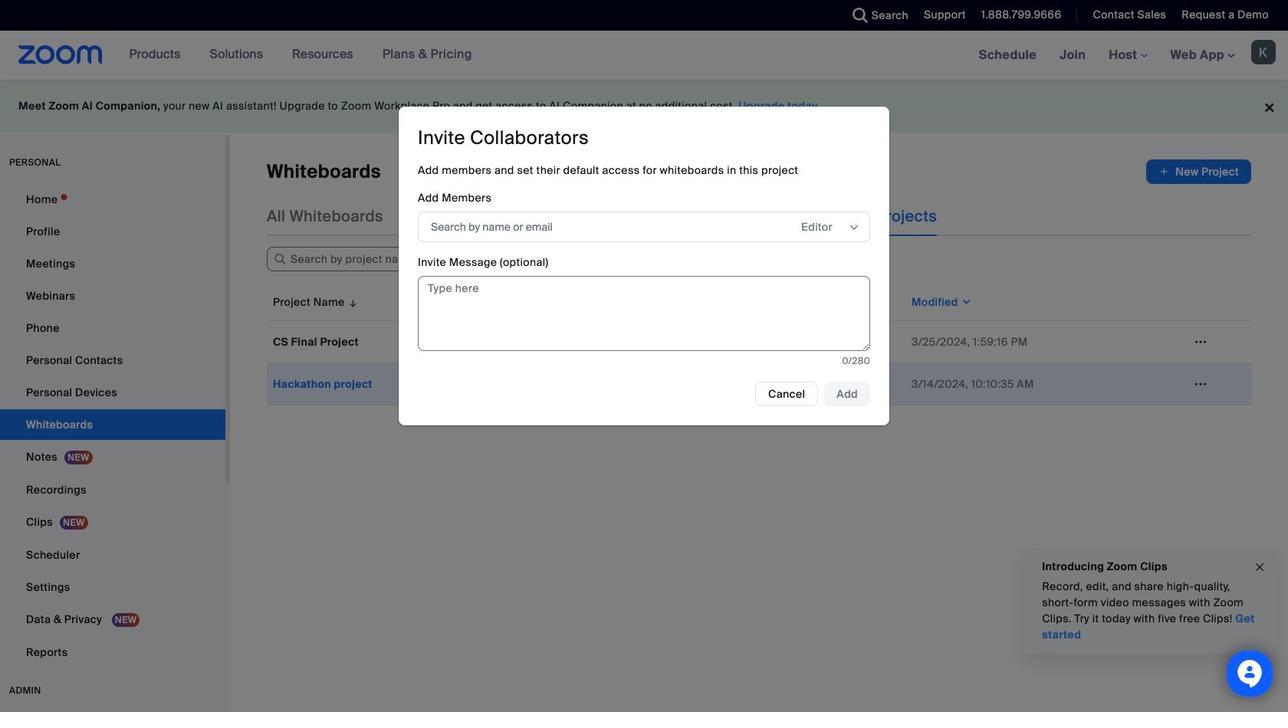 Task type: describe. For each thing, give the bounding box(es) containing it.
Search by name or email,Search by name or email text field
[[431, 216, 769, 239]]

arrow down image
[[345, 293, 359, 311]]

meetings navigation
[[968, 31, 1289, 81]]

personal menu menu
[[0, 184, 225, 670]]

show options image
[[848, 222, 861, 234]]



Task type: locate. For each thing, give the bounding box(es) containing it.
close image
[[1254, 559, 1266, 576]]

add image
[[1159, 164, 1170, 179]]

dialog
[[399, 107, 890, 426]]

1 vertical spatial edit project image
[[1189, 377, 1213, 391]]

application
[[267, 284, 1252, 406]]

edit project image
[[1189, 335, 1213, 349], [1189, 377, 1213, 391]]

footer
[[0, 80, 1289, 133]]

0 vertical spatial edit project image
[[1189, 335, 1213, 349]]

2 edit project image from the top
[[1189, 377, 1213, 391]]

product information navigation
[[118, 31, 484, 80]]

Invite Message (optional) text field
[[418, 276, 871, 352]]

Search text field
[[267, 247, 451, 272]]

tabs of all whiteboard page tab list
[[267, 196, 937, 236]]

1 edit project image from the top
[[1189, 335, 1213, 349]]

heading
[[418, 126, 589, 150]]

banner
[[0, 31, 1289, 81]]



Task type: vqa. For each thing, say whether or not it's contained in the screenshot.
group
no



